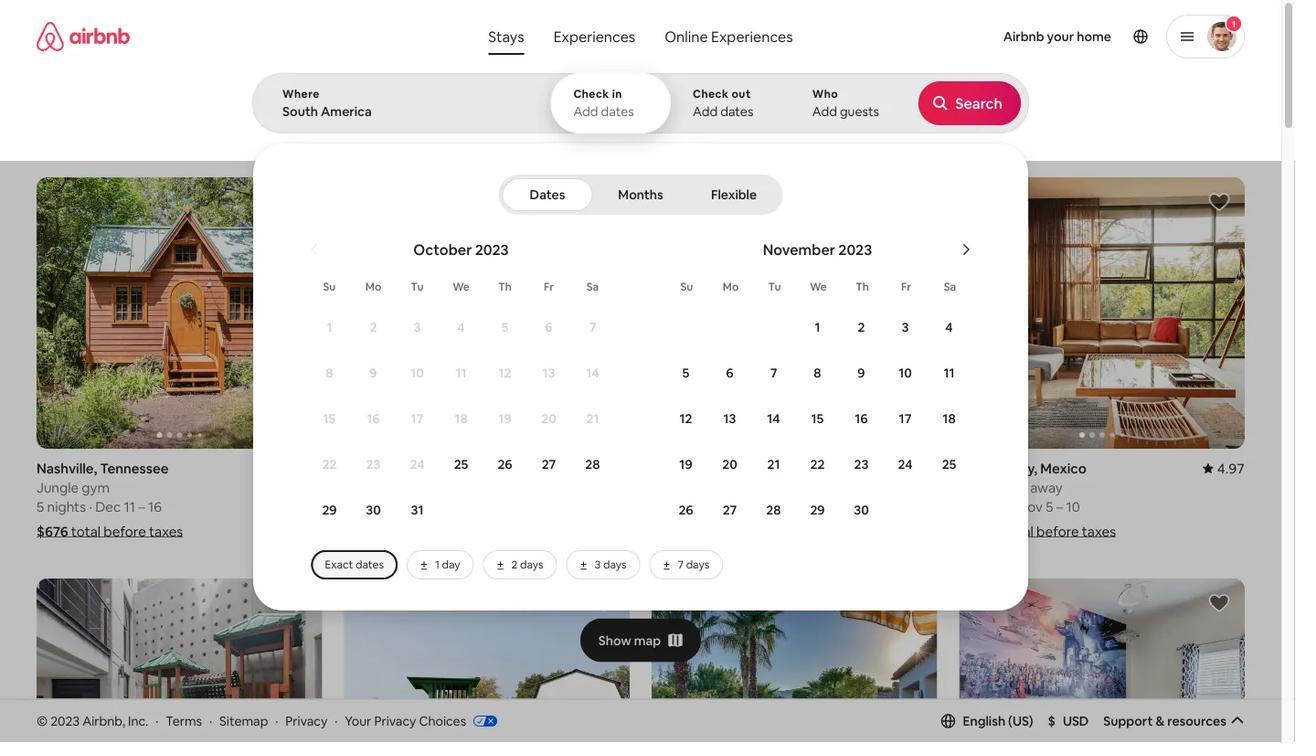 Task type: vqa. For each thing, say whether or not it's contained in the screenshot.


Task type: describe. For each thing, give the bounding box(es) containing it.
30 for second 30 button from the right
[[366, 502, 381, 518]]

nashville,
[[37, 459, 97, 477]]

1 horizontal spatial add to wishlist: mexico city, mexico image
[[1208, 191, 1230, 213]]

exact
[[325, 558, 353, 572]]

5 inside mexico city, mexico 1,845 miles away nov 5 – 10 total before taxes
[[1046, 498, 1053, 515]]

treehouses
[[390, 135, 450, 149]]

your privacy choices
[[345, 713, 466, 729]]

sitemap link
[[219, 713, 268, 729]]

add for check in add dates
[[573, 103, 598, 120]]

1 horizontal spatial 26
[[679, 502, 693, 518]]

2 9 button from the left
[[839, 351, 883, 395]]

los
[[344, 459, 366, 477]]

flexible
[[711, 186, 757, 203]]

1 vertical spatial 13
[[723, 410, 736, 427]]

1 15 from the left
[[323, 410, 336, 427]]

1 horizontal spatial 12 button
[[664, 397, 708, 441]]

airbnb,
[[82, 713, 125, 729]]

20 for 20 button to the bottom
[[722, 456, 737, 473]]

1 button for november
[[796, 305, 839, 349]]

dec
[[95, 498, 121, 515]]

2 22 from the left
[[810, 456, 825, 473]]

add to wishlist: driftwood, texas image
[[593, 592, 615, 614]]

support
[[1104, 713, 1153, 729]]

stays
[[488, 27, 524, 46]]

scottsdale, arizona
[[652, 459, 777, 477]]

0 horizontal spatial 17
[[411, 410, 424, 427]]

1 vertical spatial 26 button
[[664, 488, 708, 532]]

1 23 from the left
[[366, 456, 381, 473]]

9 for 2nd 9 button from right
[[370, 365, 377, 381]]

0 horizontal spatial 21 button
[[571, 397, 615, 441]]

none search field containing stays
[[252, 0, 1295, 611]]

30 for 2nd 30 button from left
[[854, 502, 869, 518]]

1 vertical spatial 20 button
[[708, 442, 752, 486]]

check for check out add dates
[[693, 87, 729, 101]]

1 vertical spatial 7
[[770, 365, 777, 381]]

2 29 button from the left
[[796, 488, 839, 532]]

· inside the nashville, tennessee jungle gym 5 nights · dec 11 – 16 $676 total before taxes
[[89, 498, 92, 515]]

parks
[[773, 135, 802, 149]]

1 10 button from the left
[[395, 351, 439, 395]]

resources
[[1167, 713, 1227, 729]]

add to wishlist: los angeles, california image
[[593, 191, 615, 213]]

1 vertical spatial 21 button
[[752, 442, 796, 486]]

nights inside the nashville, tennessee jungle gym 5 nights · dec 11 – 16 $676 total before taxes
[[47, 498, 86, 515]]

1 11 button from the left
[[439, 351, 483, 395]]

out
[[732, 87, 751, 101]]

0 vertical spatial 19
[[498, 410, 512, 427]]

&
[[1156, 713, 1165, 729]]

add for check out add dates
[[693, 103, 718, 120]]

your privacy choices link
[[345, 713, 497, 730]]

map
[[634, 632, 661, 649]]

2 30 button from the left
[[839, 488, 883, 532]]

california
[[428, 459, 490, 477]]

0 vertical spatial 26 button
[[483, 442, 527, 486]]

show map button
[[580, 618, 701, 662]]

1 day
[[435, 558, 460, 572]]

months button
[[596, 178, 685, 211]]

airbnb your home
[[1003, 28, 1111, 45]]

· right inc. in the bottom left of the page
[[156, 713, 159, 729]]

los angeles, california
[[344, 459, 490, 477]]

profile element
[[824, 0, 1245, 73]]

dates
[[530, 186, 565, 203]]

arizona
[[728, 459, 777, 477]]

2 23 button from the left
[[839, 442, 883, 486]]

0 horizontal spatial 26
[[498, 456, 512, 473]]

dates for check out add dates
[[720, 103, 753, 120]]

1 23 button from the left
[[351, 442, 395, 486]]

2 mexico from the left
[[1040, 459, 1087, 477]]

who add guests
[[812, 87, 879, 120]]

28 for top 28 button
[[585, 456, 600, 473]]

1 9 button from the left
[[351, 351, 395, 395]]

6 for right 6 button
[[726, 365, 734, 381]]

1 privacy from the left
[[285, 713, 327, 729]]

online experiences link
[[650, 18, 808, 55]]

1 24 from the left
[[410, 456, 425, 473]]

0 horizontal spatial 12 button
[[483, 351, 527, 395]]

1 horizontal spatial 2
[[511, 558, 518, 572]]

16 for 1st 16 'button' from right
[[855, 410, 868, 427]]

0 vertical spatial 28 button
[[571, 442, 615, 486]]

amazing
[[284, 135, 330, 149]]

1 vertical spatial 19 button
[[664, 442, 708, 486]]

0 vertical spatial 20 button
[[527, 397, 571, 441]]

national parks
[[728, 135, 802, 149]]

taxes inside mexico city, mexico 1,845 miles away nov 5 – 10 total before taxes
[[1082, 522, 1116, 540]]

in
[[612, 87, 622, 101]]

home
[[1077, 28, 1111, 45]]

gym
[[82, 478, 110, 496]]

2 vertical spatial 12
[[431, 498, 444, 515]]

1 24 button from the left
[[395, 442, 439, 486]]

2023 for october
[[475, 240, 509, 259]]

days for 7 days
[[686, 558, 709, 572]]

support & resources button
[[1104, 713, 1245, 729]]

exact dates
[[325, 558, 384, 572]]

english (us)
[[963, 713, 1033, 729]]

1 29 button from the left
[[308, 488, 351, 532]]

experiences inside 'link'
[[711, 27, 793, 46]]

inc.
[[128, 713, 148, 729]]

november
[[763, 240, 835, 259]]

choices
[[419, 713, 466, 729]]

2 horizontal spatial 6
[[757, 498, 765, 515]]

2023 for ©
[[50, 713, 80, 729]]

pools
[[332, 135, 361, 149]]

2 15 button from the left
[[796, 397, 839, 441]]

Where field
[[282, 103, 521, 120]]

months
[[618, 186, 663, 203]]

5 inside the nashville, tennessee jungle gym 5 nights · dec 11 – 16 $676 total before taxes
[[37, 498, 44, 515]]

1 mo from the left
[[365, 280, 381, 294]]

2 we from the left
[[810, 280, 827, 294]]

$676
[[37, 522, 68, 540]]

2 15 from the left
[[811, 410, 824, 427]]

0 horizontal spatial 7
[[589, 319, 596, 335]]

2 th from the left
[[856, 280, 869, 294]]

sitemap
[[219, 713, 268, 729]]

2 for november 2023
[[858, 319, 865, 335]]

2 vertical spatial 7
[[678, 558, 684, 572]]

add inside who add guests
[[812, 103, 837, 120]]

10 for 2nd 10 button from left
[[899, 365, 912, 381]]

support & resources
[[1104, 713, 1227, 729]]

check for check in add dates
[[573, 87, 609, 101]]

november 2023
[[763, 240, 872, 259]]

2 24 button from the left
[[883, 442, 927, 486]]

1 vertical spatial 21
[[767, 456, 780, 473]]

0 horizontal spatial 5 button
[[483, 305, 527, 349]]

3 days
[[595, 558, 627, 572]]

2023 for november
[[838, 240, 872, 259]]

tennessee
[[100, 459, 169, 477]]

show
[[598, 632, 631, 649]]

0 horizontal spatial 13 button
[[527, 351, 571, 395]]

2 button for november 2023
[[839, 305, 883, 349]]

– inside the nashville, tennessee jungle gym 5 nights · dec 11 – 16 $676 total before taxes
[[138, 498, 145, 515]]

scottsdale,
[[652, 459, 725, 477]]

8 for second 8 button from right
[[326, 365, 333, 381]]

amazing pools
[[284, 135, 361, 149]]

1 vertical spatial 7 button
[[752, 351, 796, 395]]

airbnb
[[1003, 28, 1044, 45]]

your
[[1047, 28, 1074, 45]]

1 17 button from the left
[[395, 397, 439, 441]]

0 vertical spatial 19 button
[[483, 397, 527, 441]]

1 button
[[1166, 15, 1245, 58]]

29 for second 29 'button' from left
[[810, 502, 825, 518]]

1 sa from the left
[[587, 280, 599, 294]]

who
[[812, 87, 838, 101]]

4 button for october 2023
[[439, 305, 483, 349]]

terms link
[[166, 713, 202, 729]]

airbnb your home link
[[992, 17, 1122, 56]]

16 inside the nashville, tennessee jungle gym 5 nights · dec 11 – 16 $676 total before taxes
[[148, 498, 162, 515]]

2 tu from the left
[[768, 280, 781, 294]]

3 for november 2023
[[902, 319, 909, 335]]

18 for first '18' button from right
[[943, 410, 956, 427]]

· left "privacy" link
[[275, 713, 278, 729]]

0 horizontal spatial 13
[[542, 365, 555, 381]]

1 vertical spatial 14 button
[[752, 397, 796, 441]]

2 horizontal spatial 12
[[680, 410, 692, 427]]

experiences inside button
[[554, 27, 635, 46]]

1 15 button from the left
[[308, 397, 351, 441]]

1 horizontal spatial 27 button
[[708, 488, 752, 532]]

1 th from the left
[[498, 280, 512, 294]]

3 button for november 2023
[[883, 305, 927, 349]]

online
[[665, 27, 708, 46]]

1 horizontal spatial 17
[[457, 498, 470, 515]]

2 su from the left
[[681, 280, 693, 294]]

1 vertical spatial 19
[[679, 456, 692, 473]]

group containing national parks
[[37, 91, 930, 163]]

0 horizontal spatial 21
[[586, 410, 599, 427]]

days for 2 days
[[520, 558, 543, 572]]

your
[[345, 713, 371, 729]]

31 button
[[395, 488, 439, 532]]

miles
[[995, 478, 1027, 496]]

2 fr from the left
[[901, 280, 911, 294]]

camping
[[833, 135, 880, 149]]

domes
[[486, 135, 523, 149]]

14 for 14 button to the left
[[586, 365, 599, 381]]

flexible button
[[689, 178, 779, 211]]

1 horizontal spatial 12
[[499, 365, 511, 381]]

$ usd
[[1048, 713, 1089, 729]]

before inside mexico city, mexico 1,845 miles away nov 5 – 10 total before taxes
[[1037, 522, 1079, 540]]

1 horizontal spatial 6 button
[[708, 351, 752, 395]]

0 vertical spatial 7 button
[[571, 305, 615, 349]]

guests
[[840, 103, 879, 120]]

2 – from the left
[[447, 498, 454, 515]]

october
[[413, 240, 472, 259]]

3 for october 2023
[[414, 319, 421, 335]]

2 horizontal spatial 17
[[899, 410, 912, 427]]

stays button
[[474, 18, 539, 55]]

total inside the nashville, tennessee jungle gym 5 nights · dec 11 – 16 $676 total before taxes
[[71, 522, 101, 540]]

english
[[963, 713, 1005, 729]]

2 horizontal spatial 11
[[944, 365, 955, 381]]

1 horizontal spatial 3
[[595, 558, 601, 572]]

1,845
[[959, 478, 992, 496]]

nashville, tennessee jungle gym 5 nights · dec 11 – 16 $676 total before taxes
[[37, 459, 183, 540]]



Task type: locate. For each thing, give the bounding box(es) containing it.
0 horizontal spatial 27
[[542, 456, 556, 473]]

3 button for october 2023
[[395, 305, 439, 349]]

24 button up 31 button
[[395, 442, 439, 486]]

1 – from the left
[[138, 498, 145, 515]]

2 29 from the left
[[810, 502, 825, 518]]

2 4 from the left
[[945, 319, 953, 335]]

add up homes
[[693, 103, 718, 120]]

1 horizontal spatial 20
[[722, 456, 737, 473]]

1 horizontal spatial 9 button
[[839, 351, 883, 395]]

17 up "los angeles, california"
[[411, 410, 424, 427]]

· right terms
[[209, 713, 212, 729]]

21 right scottsdale,
[[767, 456, 780, 473]]

19 button left arizona at right
[[664, 442, 708, 486]]

tu down the october
[[411, 280, 424, 294]]

27 down scottsdale, arizona
[[723, 502, 737, 518]]

2 days
[[511, 558, 543, 572]]

2 18 from the left
[[943, 410, 956, 427]]

2 4 button from the left
[[927, 305, 971, 349]]

·
[[89, 498, 92, 515], [156, 713, 159, 729], [209, 713, 212, 729], [275, 713, 278, 729], [335, 713, 338, 729]]

nov 1 – 6
[[710, 498, 765, 515]]

26
[[498, 456, 512, 473], [679, 502, 693, 518]]

nov 12 – 17
[[403, 498, 470, 515]]

dates down out
[[720, 103, 753, 120]]

2 mo from the left
[[723, 280, 739, 294]]

1 vertical spatial add to wishlist: mexico city, mexico image
[[286, 592, 308, 614]]

0 horizontal spatial 9 button
[[351, 351, 395, 395]]

4.94
[[295, 459, 322, 477], [910, 459, 937, 477]]

9
[[370, 365, 377, 381], [858, 365, 865, 381]]

1 fr from the left
[[544, 280, 554, 294]]

27 button down scottsdale, arizona
[[708, 488, 752, 532]]

away
[[1030, 478, 1063, 496]]

before
[[104, 522, 146, 540], [1037, 522, 1079, 540]]

1 1 button from the left
[[308, 305, 351, 349]]

1 5 nights from the left
[[344, 498, 394, 515]]

1 25 button from the left
[[439, 442, 483, 486]]

8 for 2nd 8 button
[[814, 365, 821, 381]]

angeles,
[[369, 459, 425, 477]]

1 button
[[308, 305, 351, 349], [796, 305, 839, 349]]

31
[[411, 502, 424, 518]]

0 vertical spatial add to wishlist: mexico city, mexico image
[[1208, 191, 1230, 213]]

23 button up 31 button
[[351, 442, 395, 486]]

0 horizontal spatial 26 button
[[483, 442, 527, 486]]

usd
[[1063, 713, 1089, 729]]

1 horizontal spatial mo
[[723, 280, 739, 294]]

· left dec
[[89, 498, 92, 515]]

9 for first 9 button from right
[[858, 365, 865, 381]]

0 horizontal spatial 11 button
[[439, 351, 483, 395]]

check inside check in add dates
[[573, 87, 609, 101]]

1 horizontal spatial total
[[1004, 522, 1034, 540]]

10 inside mexico city, mexico 1,845 miles away nov 5 – 10 total before taxes
[[1066, 498, 1080, 515]]

5 nights down scottsdale,
[[652, 498, 701, 515]]

add up "farms"
[[573, 103, 598, 120]]

add to wishlist: mexico city, mexico image
[[1208, 191, 1230, 213], [286, 592, 308, 614]]

1 horizontal spatial 27
[[723, 502, 737, 518]]

2 button for october 2023
[[351, 305, 395, 349]]

4 for november 2023
[[945, 319, 953, 335]]

25 right 4.94 out of 5 average rating image
[[942, 456, 956, 473]]

– down arizona at right
[[747, 498, 754, 515]]

1 16 button from the left
[[351, 397, 395, 441]]

4.94 out of 5 average rating image
[[280, 459, 322, 477]]

1 horizontal spatial 15 button
[[796, 397, 839, 441]]

29 down 4.94 out of 5 average rating icon on the left of page
[[322, 502, 337, 518]]

0 horizontal spatial 16
[[148, 498, 162, 515]]

20 for the topmost 20 button
[[541, 410, 556, 427]]

5 nights
[[344, 498, 394, 515], [652, 498, 701, 515]]

2023 right the october
[[475, 240, 509, 259]]

4 – from the left
[[1056, 498, 1063, 515]]

check
[[573, 87, 609, 101], [693, 87, 729, 101]]

1 horizontal spatial 6
[[726, 365, 734, 381]]

2 8 from the left
[[814, 365, 821, 381]]

dates down in
[[601, 103, 634, 120]]

terms
[[166, 713, 202, 729]]

3 nights from the left
[[662, 498, 701, 515]]

1 horizontal spatial nights
[[355, 498, 394, 515]]

0 horizontal spatial 25
[[454, 456, 468, 473]]

2 sa from the left
[[944, 280, 956, 294]]

tab list inside stays tab panel
[[502, 175, 779, 215]]

add to wishlist: indio, california image
[[901, 592, 923, 614]]

18 button
[[439, 397, 483, 441], [927, 397, 971, 441]]

25 button up nov 12 – 17
[[439, 442, 483, 486]]

nights for scottsdale,
[[662, 498, 701, 515]]

22 button right arizona at right
[[796, 442, 839, 486]]

1 horizontal spatial mexico
[[1040, 459, 1087, 477]]

2 3 button from the left
[[883, 305, 927, 349]]

1 8 from the left
[[326, 365, 333, 381]]

total before taxes button
[[959, 522, 1116, 540]]

21
[[586, 410, 599, 427], [767, 456, 780, 473]]

5 nights down los
[[344, 498, 394, 515]]

2 10 button from the left
[[883, 351, 927, 395]]

su
[[323, 280, 336, 294], [681, 280, 693, 294]]

9 button
[[351, 351, 395, 395], [839, 351, 883, 395]]

th down october 2023
[[498, 280, 512, 294]]

27 left the 5.0 out of 5 average rating icon
[[542, 456, 556, 473]]

1 su from the left
[[323, 280, 336, 294]]

29 for 2nd 29 'button' from right
[[322, 502, 337, 518]]

add down who at the right
[[812, 103, 837, 120]]

terms · sitemap · privacy
[[166, 713, 327, 729]]

5 button
[[483, 305, 527, 349], [664, 351, 708, 395]]

2 25 from the left
[[942, 456, 956, 473]]

18 button up 4.94 out of 5 average rating image
[[927, 397, 971, 441]]

dates for check in add dates
[[601, 103, 634, 120]]

29 right the nov 1 – 6
[[810, 502, 825, 518]]

None search field
[[252, 0, 1295, 611]]

17 button up "los angeles, california"
[[395, 397, 439, 441]]

7 button
[[571, 305, 615, 349], [752, 351, 796, 395]]

– right 31 button
[[447, 498, 454, 515]]

3 – from the left
[[747, 498, 754, 515]]

days left 3 days
[[520, 558, 543, 572]]

1 30 from the left
[[366, 502, 381, 518]]

add inside check out add dates
[[693, 103, 718, 120]]

27 for right 27 button
[[723, 502, 737, 518]]

5.0 out of 5 average rating image
[[596, 460, 630, 477]]

check inside check out add dates
[[693, 87, 729, 101]]

1 horizontal spatial 29
[[810, 502, 825, 518]]

– inside mexico city, mexico 1,845 miles away nov 5 – 10 total before taxes
[[1056, 498, 1063, 515]]

2 before from the left
[[1037, 522, 1079, 540]]

1 18 from the left
[[455, 410, 468, 427]]

before inside the nashville, tennessee jungle gym 5 nights · dec 11 – 16 $676 total before taxes
[[104, 522, 146, 540]]

2 horizontal spatial 7
[[770, 365, 777, 381]]

0 vertical spatial 12
[[499, 365, 511, 381]]

0 horizontal spatial 6
[[545, 319, 553, 335]]

1 horizontal spatial 22
[[810, 456, 825, 473]]

group
[[37, 91, 930, 163], [37, 177, 322, 449], [344, 177, 630, 449], [652, 177, 937, 449], [959, 177, 1245, 449], [37, 578, 322, 743], [344, 578, 630, 743], [652, 578, 937, 743], [959, 578, 1245, 743]]

1 vertical spatial 28 button
[[752, 488, 796, 532]]

add inside check in add dates
[[573, 103, 598, 120]]

21 button up the nov 1 – 6
[[752, 442, 796, 486]]

2 2 button from the left
[[839, 305, 883, 349]]

0 horizontal spatial 4 button
[[439, 305, 483, 349]]

©
[[37, 713, 48, 729]]

1 4 button from the left
[[439, 305, 483, 349]]

2 for october 2023
[[370, 319, 377, 335]]

add
[[573, 103, 598, 120], [693, 103, 718, 120], [812, 103, 837, 120]]

17 up 4.94 out of 5 average rating image
[[899, 410, 912, 427]]

days
[[520, 558, 543, 572], [603, 558, 627, 572], [686, 558, 709, 572]]

1 mexico from the left
[[959, 459, 1005, 477]]

2 9 from the left
[[858, 365, 865, 381]]

total
[[71, 522, 101, 540], [1004, 522, 1034, 540]]

1 vertical spatial 13 button
[[708, 397, 752, 441]]

privacy right your
[[374, 713, 416, 729]]

we
[[453, 280, 470, 294], [810, 280, 827, 294]]

2023 right november
[[838, 240, 872, 259]]

17 button up 4.94 out of 5 average rating image
[[883, 397, 927, 441]]

1 horizontal spatial 25
[[942, 456, 956, 473]]

total down miles
[[1004, 522, 1034, 540]]

1 horizontal spatial 4.94
[[910, 459, 937, 477]]

2 horizontal spatial 10
[[1066, 498, 1080, 515]]

1 9 from the left
[[370, 365, 377, 381]]

11 inside the nashville, tennessee jungle gym 5 nights · dec 11 – 16 $676 total before taxes
[[124, 498, 135, 515]]

experiences up out
[[711, 27, 793, 46]]

0 horizontal spatial 12
[[431, 498, 444, 515]]

show map
[[598, 632, 661, 649]]

0 horizontal spatial 29
[[322, 502, 337, 518]]

1 horizontal spatial 5 nights
[[652, 498, 701, 515]]

calendar application
[[275, 220, 1295, 579]]

days right 3 days
[[686, 558, 709, 572]]

1 horizontal spatial 4
[[945, 319, 953, 335]]

1 22 from the left
[[322, 456, 337, 473]]

23 button left 4.94 out of 5 average rating image
[[839, 442, 883, 486]]

we down november 2023
[[810, 280, 827, 294]]

2 24 from the left
[[898, 456, 913, 473]]

dates
[[601, 103, 634, 120], [720, 103, 753, 120], [356, 558, 384, 572]]

days for 3 days
[[603, 558, 627, 572]]

4.94 out of 5 average rating image
[[895, 459, 937, 477]]

2 25 button from the left
[[927, 442, 971, 486]]

dates inside check out add dates
[[720, 103, 753, 120]]

2 check from the left
[[693, 87, 729, 101]]

23 button
[[351, 442, 395, 486], [839, 442, 883, 486]]

where
[[282, 87, 320, 101]]

1 horizontal spatial 21
[[767, 456, 780, 473]]

5 nights for scottsdale,
[[652, 498, 701, 515]]

0 horizontal spatial 7 button
[[571, 305, 615, 349]]

0 horizontal spatial 30
[[366, 502, 381, 518]]

22
[[322, 456, 337, 473], [810, 456, 825, 473]]

nights down jungle
[[47, 498, 86, 515]]

1 horizontal spatial 2023
[[475, 240, 509, 259]]

dates inside check in add dates
[[601, 103, 634, 120]]

0 vertical spatial 5 button
[[483, 305, 527, 349]]

11 button
[[439, 351, 483, 395], [927, 351, 971, 395]]

16 button
[[351, 397, 395, 441], [839, 397, 883, 441]]

1 horizontal spatial 11 button
[[927, 351, 971, 395]]

1 nov from the left
[[403, 498, 428, 515]]

1 vertical spatial 12
[[680, 410, 692, 427]]

0 vertical spatial 26
[[498, 456, 512, 473]]

1 horizontal spatial 22 button
[[796, 442, 839, 486]]

0 horizontal spatial add to wishlist: mexico city, mexico image
[[286, 592, 308, 614]]

1 22 button from the left
[[308, 442, 351, 486]]

24 button left the 1,845
[[883, 442, 927, 486]]

0 horizontal spatial th
[[498, 280, 512, 294]]

homes
[[663, 135, 698, 149]]

1 8 button from the left
[[308, 351, 351, 395]]

national
[[728, 135, 771, 149]]

privacy link
[[285, 713, 327, 729]]

1 days from the left
[[520, 558, 543, 572]]

2 privacy from the left
[[374, 713, 416, 729]]

nov down "los angeles, california"
[[403, 498, 428, 515]]

2 add from the left
[[693, 103, 718, 120]]

1 29 from the left
[[322, 502, 337, 518]]

25 button
[[439, 442, 483, 486], [927, 442, 971, 486]]

privacy left your
[[285, 713, 327, 729]]

total inside mexico city, mexico 1,845 miles away nov 5 – 10 total before taxes
[[1004, 522, 1034, 540]]

english (us) button
[[941, 713, 1033, 729]]

2 22 button from the left
[[796, 442, 839, 486]]

2 5 nights from the left
[[652, 498, 701, 515]]

1 button for october
[[308, 305, 351, 349]]

2 taxes from the left
[[1082, 522, 1116, 540]]

· left your
[[335, 713, 338, 729]]

3 days from the left
[[686, 558, 709, 572]]

display total before taxes switch
[[1196, 116, 1229, 138]]

4.97
[[1217, 459, 1245, 477]]

21 up the 5.0 out of 5 average rating icon
[[586, 410, 599, 427]]

1 18 button from the left
[[439, 397, 483, 441]]

0 vertical spatial 6 button
[[527, 305, 571, 349]]

nov inside mexico city, mexico 1,845 miles away nov 5 – 10 total before taxes
[[1018, 498, 1043, 515]]

0 vertical spatial 13
[[542, 365, 555, 381]]

1 horizontal spatial 26 button
[[664, 488, 708, 532]]

add to wishlist: kissimmee, florida image
[[1208, 592, 1230, 614]]

2023 right ©
[[50, 713, 80, 729]]

before down away
[[1037, 522, 1079, 540]]

7 days
[[678, 558, 709, 572]]

0 horizontal spatial dates
[[356, 558, 384, 572]]

1 30 button from the left
[[351, 488, 395, 532]]

2 total from the left
[[1004, 522, 1034, 540]]

3 nov from the left
[[1018, 498, 1043, 515]]

2 horizontal spatial nights
[[662, 498, 701, 515]]

2 11 button from the left
[[927, 351, 971, 395]]

0 horizontal spatial 24
[[410, 456, 425, 473]]

0 horizontal spatial 17 button
[[395, 397, 439, 441]]

1 horizontal spatial tu
[[768, 280, 781, 294]]

2 button
[[351, 305, 395, 349], [839, 305, 883, 349]]

0 vertical spatial 12 button
[[483, 351, 527, 395]]

21 button up the 5.0 out of 5 average rating icon
[[571, 397, 615, 441]]

1 we from the left
[[453, 280, 470, 294]]

0 horizontal spatial experiences
[[554, 27, 635, 46]]

1 before from the left
[[104, 522, 146, 540]]

22 right arizona at right
[[810, 456, 825, 473]]

mexico up away
[[1040, 459, 1087, 477]]

nights
[[47, 498, 86, 515], [355, 498, 394, 515], [662, 498, 701, 515]]

before down dec
[[104, 522, 146, 540]]

1 taxes from the left
[[149, 522, 183, 540]]

1 vertical spatial 6
[[726, 365, 734, 381]]

tiny
[[640, 135, 661, 149]]

12 button
[[483, 351, 527, 395], [664, 397, 708, 441]]

day
[[442, 558, 460, 572]]

1 horizontal spatial 7 button
[[752, 351, 796, 395]]

16
[[367, 410, 380, 427], [855, 410, 868, 427], [148, 498, 162, 515]]

(us)
[[1008, 713, 1033, 729]]

dates button
[[502, 178, 593, 211]]

29 button
[[308, 488, 351, 532], [796, 488, 839, 532]]

1 check from the left
[[573, 87, 609, 101]]

27 button
[[527, 442, 571, 486], [708, 488, 752, 532]]

14 for bottommost 14 button
[[767, 410, 780, 427]]

what can we help you find? tab list
[[474, 18, 650, 55]]

4 for october 2023
[[457, 319, 465, 335]]

tu
[[411, 280, 424, 294], [768, 280, 781, 294]]

nov down scottsdale, arizona
[[710, 498, 735, 515]]

1 25 from the left
[[454, 456, 468, 473]]

28 for bottom 28 button
[[766, 502, 781, 518]]

29 button right the nov 1 – 6
[[796, 488, 839, 532]]

2 23 from the left
[[854, 456, 869, 473]]

nights down los
[[355, 498, 394, 515]]

13 button
[[527, 351, 571, 395], [708, 397, 752, 441]]

5
[[501, 319, 509, 335], [682, 365, 689, 381], [37, 498, 44, 515], [344, 498, 352, 515], [652, 498, 659, 515], [1046, 498, 1053, 515]]

days up add to wishlist: driftwood, texas image
[[603, 558, 627, 572]]

online experiences
[[665, 27, 793, 46]]

1 horizontal spatial 17 button
[[883, 397, 927, 441]]

1 horizontal spatial 10
[[899, 365, 912, 381]]

1 vertical spatial 27 button
[[708, 488, 752, 532]]

1 horizontal spatial 30
[[854, 502, 869, 518]]

2 horizontal spatial dates
[[720, 103, 753, 120]]

0 horizontal spatial 6 button
[[527, 305, 571, 349]]

$
[[1048, 713, 1056, 729]]

25 button left miles
[[927, 442, 971, 486]]

tiny homes
[[640, 135, 698, 149]]

10 for 2nd 10 button from the right
[[411, 365, 424, 381]]

– right dec
[[138, 498, 145, 515]]

22 button left angeles,
[[308, 442, 351, 486]]

2 experiences from the left
[[711, 27, 793, 46]]

18 button up the california on the bottom of page
[[439, 397, 483, 441]]

2
[[370, 319, 377, 335], [858, 319, 865, 335], [511, 558, 518, 572]]

th down november 2023
[[856, 280, 869, 294]]

1 inside 1 dropdown button
[[1232, 18, 1236, 30]]

1 horizontal spatial nov
[[710, 498, 735, 515]]

2 days from the left
[[603, 558, 627, 572]]

0 horizontal spatial 19
[[498, 410, 512, 427]]

4 button for november 2023
[[927, 305, 971, 349]]

0 horizontal spatial 4.94
[[295, 459, 322, 477]]

© 2023 airbnb, inc. ·
[[37, 713, 159, 729]]

1 vertical spatial 5 button
[[664, 351, 708, 395]]

1 experiences from the left
[[554, 27, 635, 46]]

1 horizontal spatial 30 button
[[839, 488, 883, 532]]

29
[[322, 502, 337, 518], [810, 502, 825, 518]]

stays tab panel
[[252, 73, 1295, 611]]

1 horizontal spatial 13 button
[[708, 397, 752, 441]]

0 vertical spatial 27 button
[[527, 442, 571, 486]]

– down away
[[1056, 498, 1063, 515]]

nov down away
[[1018, 498, 1043, 515]]

6 for left 6 button
[[545, 319, 553, 335]]

1 tu from the left
[[411, 280, 424, 294]]

check left in
[[573, 87, 609, 101]]

3 add from the left
[[812, 103, 837, 120]]

1 2 button from the left
[[351, 305, 395, 349]]

dates right exact
[[356, 558, 384, 572]]

0 horizontal spatial tu
[[411, 280, 424, 294]]

28
[[585, 456, 600, 473], [766, 502, 781, 518]]

experiences up in
[[554, 27, 635, 46]]

2 nights from the left
[[355, 498, 394, 515]]

0 horizontal spatial 14 button
[[571, 351, 615, 395]]

we down october 2023
[[453, 280, 470, 294]]

2 16 button from the left
[[839, 397, 883, 441]]

–
[[138, 498, 145, 515], [447, 498, 454, 515], [747, 498, 754, 515], [1056, 498, 1063, 515]]

1 add from the left
[[573, 103, 598, 120]]

1 total from the left
[[71, 522, 101, 540]]

experiences button
[[539, 18, 650, 55]]

0 horizontal spatial sa
[[587, 280, 599, 294]]

privacy
[[285, 713, 327, 729], [374, 713, 416, 729]]

mexico city, mexico 1,845 miles away nov 5 – 10 total before taxes
[[959, 459, 1116, 540]]

18
[[455, 410, 468, 427], [943, 410, 956, 427]]

17 down the california on the bottom of page
[[457, 498, 470, 515]]

nov for nov 1 – 6
[[710, 498, 735, 515]]

1 horizontal spatial th
[[856, 280, 869, 294]]

21 button
[[571, 397, 615, 441], [752, 442, 796, 486]]

0 vertical spatial 21 button
[[571, 397, 615, 441]]

total down dec
[[71, 522, 101, 540]]

2 4.94 from the left
[[910, 459, 937, 477]]

0 horizontal spatial 2023
[[50, 713, 80, 729]]

1 horizontal spatial fr
[[901, 280, 911, 294]]

0 horizontal spatial mexico
[[959, 459, 1005, 477]]

1 horizontal spatial 13
[[723, 410, 736, 427]]

26 right the california on the bottom of page
[[498, 456, 512, 473]]

1 horizontal spatial 11
[[456, 365, 467, 381]]

18 for second '18' button from the right
[[455, 410, 468, 427]]

0 vertical spatial 14
[[586, 365, 599, 381]]

nights for los
[[355, 498, 394, 515]]

0 horizontal spatial 8 button
[[308, 351, 351, 395]]

2 horizontal spatial days
[[686, 558, 709, 572]]

2 18 button from the left
[[927, 397, 971, 441]]

1 horizontal spatial 20 button
[[708, 442, 752, 486]]

0 vertical spatial 28
[[585, 456, 600, 473]]

27 for left 27 button
[[542, 456, 556, 473]]

4 button
[[439, 305, 483, 349], [927, 305, 971, 349]]

25 up nov 12 – 17
[[454, 456, 468, 473]]

nov for nov 12 – 17
[[403, 498, 428, 515]]

0 horizontal spatial 28 button
[[571, 442, 615, 486]]

1 nights from the left
[[47, 498, 86, 515]]

1 horizontal spatial 8
[[814, 365, 821, 381]]

farms
[[569, 135, 600, 149]]

0 horizontal spatial 27 button
[[527, 442, 571, 486]]

5 nights for los
[[344, 498, 394, 515]]

taxes
[[149, 522, 183, 540], [1082, 522, 1116, 540]]

29 button down los
[[308, 488, 351, 532]]

1 4.94 from the left
[[295, 459, 322, 477]]

1 horizontal spatial 23
[[854, 456, 869, 473]]

1
[[1232, 18, 1236, 30], [327, 319, 332, 335], [815, 319, 820, 335], [738, 498, 744, 515], [435, 558, 440, 572]]

nights down scottsdale,
[[662, 498, 701, 515]]

27 button left the 5.0 out of 5 average rating icon
[[527, 442, 571, 486]]

4.97 out of 5 average rating image
[[1203, 459, 1245, 477]]

30
[[366, 502, 381, 518], [854, 502, 869, 518]]

1 horizontal spatial sa
[[944, 280, 956, 294]]

tab list
[[502, 175, 779, 215]]

2 17 button from the left
[[883, 397, 927, 441]]

19 button up the california on the bottom of page
[[483, 397, 527, 441]]

22 left los
[[322, 456, 337, 473]]

tab list containing dates
[[502, 175, 779, 215]]

tu down november
[[768, 280, 781, 294]]

16 for 1st 16 'button' from the left
[[367, 410, 380, 427]]

2 8 button from the left
[[796, 351, 839, 395]]

october 2023
[[413, 240, 509, 259]]

mexico up the 1,845
[[959, 459, 1005, 477]]

2 1 button from the left
[[796, 305, 839, 349]]

check left out
[[693, 87, 729, 101]]

check out add dates
[[693, 87, 753, 120]]

taxes inside the nashville, tennessee jungle gym 5 nights · dec 11 – 16 $676 total before taxes
[[149, 522, 183, 540]]

26 down scottsdale,
[[679, 502, 693, 518]]

30 button
[[351, 488, 395, 532], [839, 488, 883, 532]]



